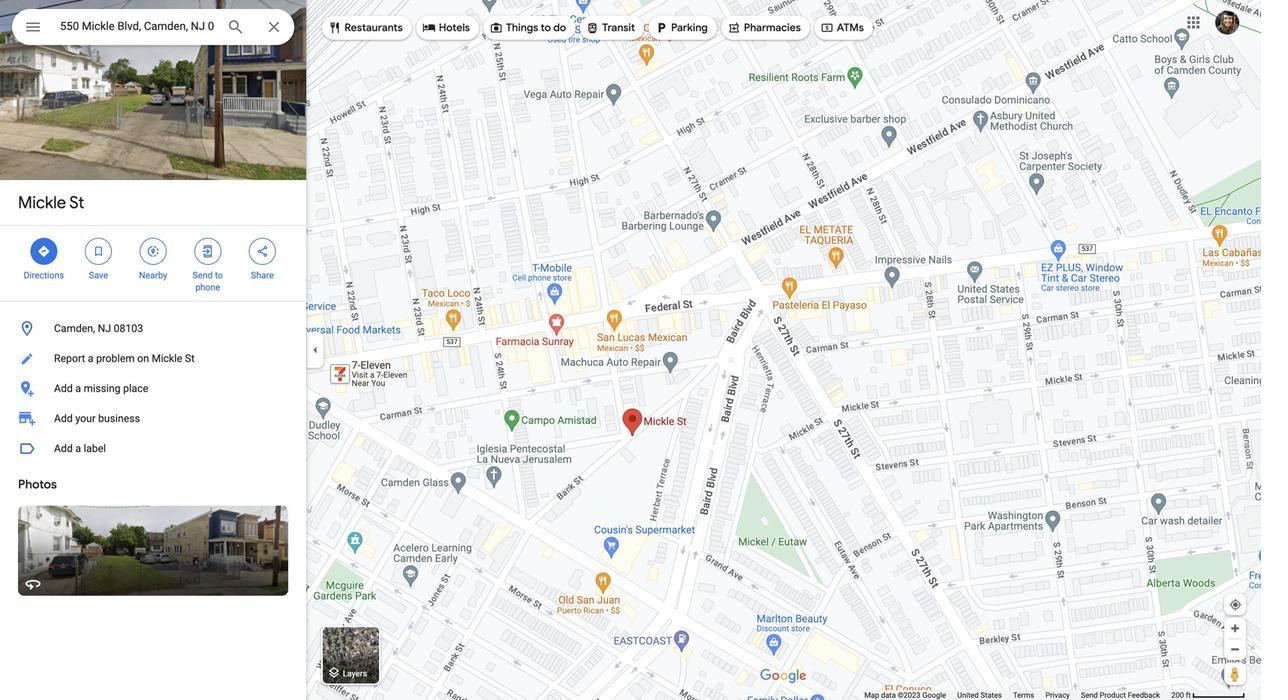 Task type: locate. For each thing, give the bounding box(es) containing it.
things
[[506, 21, 539, 35]]

2 vertical spatial a
[[75, 443, 81, 455]]

terms
[[1014, 691, 1035, 700]]

add your business link
[[0, 404, 306, 434]]

0 vertical spatial add
[[54, 383, 73, 395]]

parking
[[671, 21, 708, 35]]

phone
[[195, 282, 220, 293]]

camden, nj 08103
[[54, 323, 143, 335]]

mickle
[[18, 192, 66, 213], [152, 353, 182, 365]]

1 horizontal spatial send
[[1082, 691, 1098, 700]]

share
[[251, 270, 274, 281]]

hotels
[[439, 21, 470, 35]]

1 vertical spatial mickle
[[152, 353, 182, 365]]

camden,
[[54, 323, 95, 335]]

photos
[[18, 477, 57, 493]]

send left the product
[[1082, 691, 1098, 700]]

0 horizontal spatial to
[[215, 270, 223, 281]]

a right report
[[88, 353, 94, 365]]

a inside 'add a missing place' button
[[75, 383, 81, 395]]

a inside the report a problem on mickle st button
[[88, 353, 94, 365]]

a left missing
[[75, 383, 81, 395]]

add left the label
[[54, 443, 73, 455]]

0 vertical spatial send
[[193, 270, 213, 281]]

label
[[84, 443, 106, 455]]

atms
[[837, 21, 864, 35]]

footer inside google maps element
[[865, 691, 1172, 701]]

send
[[193, 270, 213, 281], [1082, 691, 1098, 700]]

add left your on the left bottom of page
[[54, 413, 73, 425]]

terms button
[[1014, 691, 1035, 701]]

google maps element
[[0, 0, 1262, 701]]

collapse side panel image
[[307, 342, 324, 359]]

send up phone
[[193, 270, 213, 281]]

nearby
[[139, 270, 167, 281]]

to
[[541, 21, 551, 35], [215, 270, 223, 281]]

footer containing map data ©2023 google
[[865, 691, 1172, 701]]

add a missing place
[[54, 383, 148, 395]]

 pharmacies
[[728, 20, 801, 36]]

send inside button
[[1082, 691, 1098, 700]]

place
[[123, 383, 148, 395]]

0 horizontal spatial send
[[193, 270, 213, 281]]

0 vertical spatial mickle
[[18, 192, 66, 213]]

add
[[54, 383, 73, 395], [54, 413, 73, 425], [54, 443, 73, 455]]

none field inside 550 mickle blvd, camden, nj 08103 field
[[60, 17, 215, 35]]

a
[[88, 353, 94, 365], [75, 383, 81, 395], [75, 443, 81, 455]]

mickle right on
[[152, 353, 182, 365]]

send for send product feedback
[[1082, 691, 1098, 700]]

None field
[[60, 17, 215, 35]]

layers
[[343, 669, 367, 679]]

add down report
[[54, 383, 73, 395]]

report a problem on mickle st
[[54, 353, 195, 365]]

mickle up 
[[18, 192, 66, 213]]

add a missing place button
[[0, 374, 306, 404]]

a inside add a label button
[[75, 443, 81, 455]]

footer
[[865, 691, 1172, 701]]

0 horizontal spatial mickle
[[18, 192, 66, 213]]

mickle st
[[18, 192, 84, 213]]

on
[[137, 353, 149, 365]]

200 ft
[[1172, 691, 1191, 700]]

 restaurants
[[328, 20, 403, 36]]

1 horizontal spatial mickle
[[152, 353, 182, 365]]


[[92, 243, 105, 260]]

to left the do
[[541, 21, 551, 35]]

send product feedback
[[1082, 691, 1161, 700]]

 things to do
[[490, 20, 566, 36]]

send inside send to phone
[[193, 270, 213, 281]]


[[655, 20, 668, 36]]

1 vertical spatial st
[[185, 353, 195, 365]]

©2023
[[898, 691, 921, 700]]

report a problem on mickle st button
[[0, 344, 306, 374]]

1 vertical spatial add
[[54, 413, 73, 425]]

directions
[[24, 270, 64, 281]]

privacy button
[[1046, 691, 1070, 701]]

3 add from the top
[[54, 443, 73, 455]]

a for problem
[[88, 353, 94, 365]]

send to phone
[[193, 270, 223, 293]]

st inside the report a problem on mickle st button
[[185, 353, 195, 365]]

1 add from the top
[[54, 383, 73, 395]]

mickle inside button
[[152, 353, 182, 365]]

a left the label
[[75, 443, 81, 455]]

zoom in image
[[1230, 623, 1241, 635]]

add a label button
[[0, 434, 306, 464]]

st
[[69, 192, 84, 213], [185, 353, 195, 365]]

1 horizontal spatial to
[[541, 21, 551, 35]]

1 vertical spatial a
[[75, 383, 81, 395]]

to up phone
[[215, 270, 223, 281]]


[[24, 16, 42, 38]]

0 vertical spatial a
[[88, 353, 94, 365]]

to inside send to phone
[[215, 270, 223, 281]]

1 horizontal spatial st
[[185, 353, 195, 365]]

0 horizontal spatial st
[[69, 192, 84, 213]]

2 vertical spatial add
[[54, 443, 73, 455]]

0 vertical spatial to
[[541, 21, 551, 35]]

nj
[[98, 323, 111, 335]]


[[256, 243, 269, 260]]

550 Mickle Blvd, Camden, NJ 08103 field
[[12, 9, 294, 45]]

08103
[[114, 323, 143, 335]]

united states button
[[958, 691, 1002, 701]]

1 vertical spatial send
[[1082, 691, 1098, 700]]

1 vertical spatial to
[[215, 270, 223, 281]]

0 vertical spatial st
[[69, 192, 84, 213]]

2 add from the top
[[54, 413, 73, 425]]

restaurants
[[345, 21, 403, 35]]



Task type: vqa. For each thing, say whether or not it's contained in the screenshot.


Task type: describe. For each thing, give the bounding box(es) containing it.
your
[[75, 413, 96, 425]]


[[423, 20, 436, 36]]


[[201, 243, 215, 260]]

missing
[[84, 383, 121, 395]]

add for add a label
[[54, 443, 73, 455]]

report
[[54, 353, 85, 365]]

 transit
[[586, 20, 635, 36]]

product
[[1100, 691, 1126, 700]]

privacy
[[1046, 691, 1070, 700]]


[[328, 20, 342, 36]]

transit
[[603, 21, 635, 35]]

business
[[98, 413, 140, 425]]

200
[[1172, 691, 1185, 700]]

map data ©2023 google
[[865, 691, 946, 700]]


[[586, 20, 600, 36]]

google account: giulia masi  
(giulia.masi@adept.ai) image
[[1216, 11, 1240, 35]]

map
[[865, 691, 880, 700]]

pharmacies
[[744, 21, 801, 35]]

add for add your business
[[54, 413, 73, 425]]

a for missing
[[75, 383, 81, 395]]


[[490, 20, 503, 36]]


[[821, 20, 834, 36]]

camden, nj 08103 button
[[0, 314, 306, 344]]

google
[[923, 691, 946, 700]]

add your business
[[54, 413, 140, 425]]

save
[[89, 270, 108, 281]]

data
[[881, 691, 896, 700]]

 button
[[12, 9, 54, 48]]

zoom out image
[[1230, 644, 1241, 656]]

feedback
[[1128, 691, 1161, 700]]

 search field
[[12, 9, 294, 48]]

add a label
[[54, 443, 106, 455]]

show street view coverage image
[[1225, 663, 1247, 686]]

united states
[[958, 691, 1002, 700]]


[[146, 243, 160, 260]]

 parking
[[655, 20, 708, 36]]

add for add a missing place
[[54, 383, 73, 395]]

to inside  things to do
[[541, 21, 551, 35]]

 hotels
[[423, 20, 470, 36]]

actions for mickle st region
[[0, 226, 306, 301]]

united
[[958, 691, 979, 700]]

from your device image
[[1229, 599, 1243, 612]]

ft
[[1186, 691, 1191, 700]]


[[37, 243, 51, 260]]

send for send to phone
[[193, 270, 213, 281]]

 atms
[[821, 20, 864, 36]]

a for label
[[75, 443, 81, 455]]

send product feedback button
[[1082, 691, 1161, 701]]

mickle st main content
[[0, 0, 306, 701]]

do
[[554, 21, 566, 35]]


[[728, 20, 741, 36]]

states
[[981, 691, 1002, 700]]

200 ft button
[[1172, 691, 1246, 700]]

problem
[[96, 353, 135, 365]]



